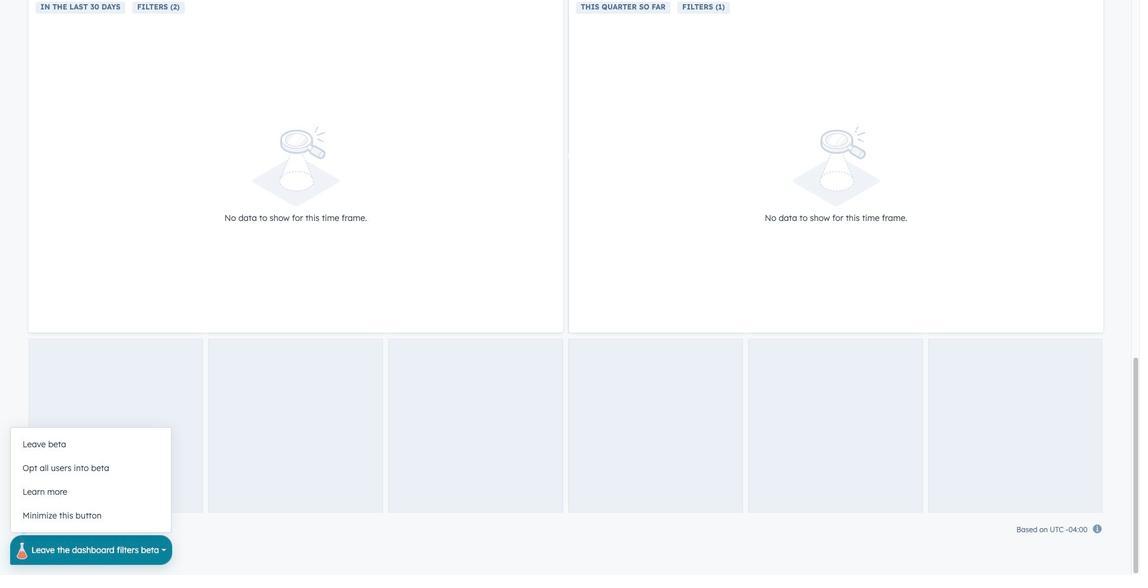Task type: vqa. For each thing, say whether or not it's contained in the screenshot.
Chat conversation totals by chatflow Element
yes



Task type: describe. For each thing, give the bounding box(es) containing it.
chat conversation totals by chatflow element
[[569, 0, 1104, 333]]

chat conversation closed totals by rep element
[[29, 0, 563, 333]]



